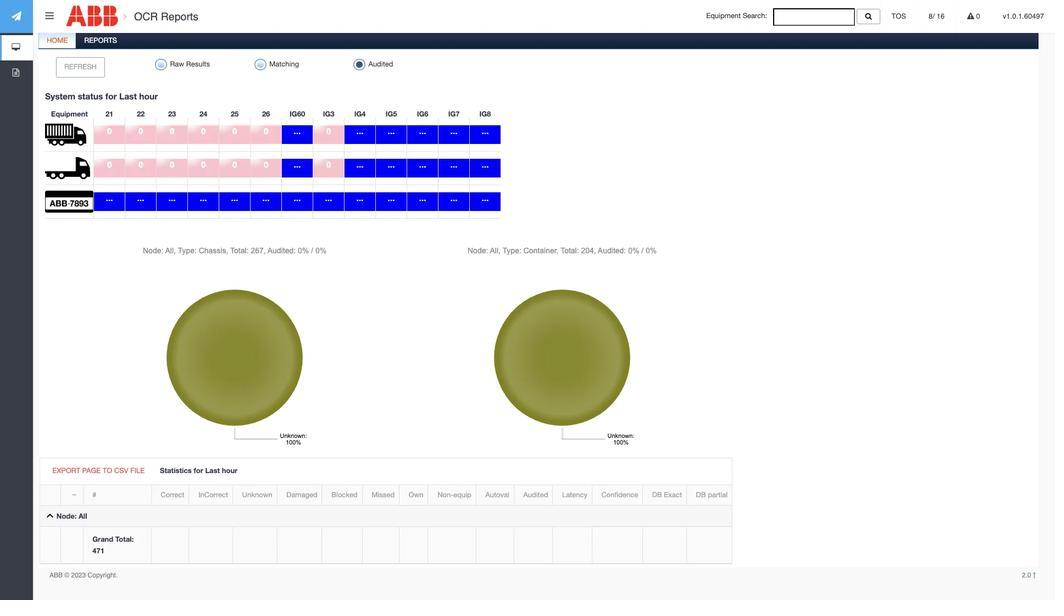 Task type: locate. For each thing, give the bounding box(es) containing it.
incorrect
[[199, 491, 228, 499]]

audited up ig5
[[369, 60, 394, 68]]

chassis image
[[45, 157, 90, 179]]

raw
[[170, 60, 184, 68]]

status
[[78, 91, 103, 101]]

node: all row group
[[40, 506, 733, 528]]

ig6
[[417, 109, 429, 118]]

statistics
[[160, 466, 192, 475]]

audited inside row
[[524, 491, 549, 499]]

tos
[[892, 12, 907, 20]]

1 horizontal spatial audited
[[524, 491, 549, 499]]

blocked
[[332, 491, 358, 499]]

grid
[[40, 485, 733, 564]]

db left partial
[[697, 491, 707, 499]]

ocr
[[134, 10, 158, 23]]

16
[[937, 12, 945, 20]]

1 db from the left
[[653, 491, 663, 499]]

for up 21 on the top left of the page
[[105, 91, 117, 101]]

equipment inside system status for last hour tab panel
[[51, 109, 88, 118]]

0 horizontal spatial reports
[[84, 36, 117, 45]]

1 horizontal spatial last
[[205, 466, 220, 475]]

1 vertical spatial last
[[205, 466, 220, 475]]

reports
[[161, 10, 199, 23], [84, 36, 117, 45]]

reports link
[[77, 30, 125, 52]]

1 vertical spatial audited
[[524, 491, 549, 499]]

refresh
[[64, 63, 97, 71]]

1 horizontal spatial for
[[194, 466, 203, 475]]

0 horizontal spatial equipment
[[51, 109, 88, 118]]

~
[[70, 491, 78, 499]]

2023
[[71, 572, 86, 580]]

matching
[[269, 60, 299, 68]]

system status for last hour tab list
[[37, 30, 1041, 568]]

audited right autoval
[[524, 491, 549, 499]]

0 vertical spatial equipment
[[707, 12, 741, 20]]

export page to csv file
[[53, 467, 145, 475]]

system status for last hour tab panel
[[37, 49, 1041, 568]]

ocr reports
[[131, 10, 199, 23]]

hour up incorrect
[[222, 466, 238, 475]]

statistics for last hour
[[160, 466, 238, 475]]

row
[[40, 485, 733, 506]]

row containing ~
[[40, 485, 733, 506]]

hour up 22
[[139, 91, 158, 101]]

2.0
[[1023, 572, 1034, 580]]

1 horizontal spatial db
[[697, 491, 707, 499]]

search image
[[866, 13, 873, 20]]

hour
[[139, 91, 158, 101], [222, 466, 238, 475]]

1 horizontal spatial reports
[[161, 10, 199, 23]]

audited
[[369, 60, 394, 68], [524, 491, 549, 499]]

1 vertical spatial reports
[[84, 36, 117, 45]]

ig7
[[449, 109, 460, 118]]

25
[[231, 109, 239, 118]]

0 horizontal spatial hour
[[139, 91, 158, 101]]

equipment
[[707, 12, 741, 20], [51, 109, 88, 118]]

reports right ocr
[[161, 10, 199, 23]]

for right "statistics"
[[194, 466, 203, 475]]

exact
[[665, 491, 683, 499]]

navigation
[[0, 0, 33, 86]]

0 vertical spatial last
[[119, 91, 137, 101]]

db left the exact
[[653, 491, 663, 499]]

...
[[294, 126, 301, 136], [357, 126, 364, 136], [388, 126, 395, 136], [420, 126, 426, 136], [451, 126, 458, 136], [482, 126, 489, 136], [294, 160, 301, 169], [357, 160, 364, 169], [388, 160, 395, 169], [420, 160, 426, 169], [451, 160, 458, 169], [482, 160, 489, 169], [106, 193, 113, 203], [137, 193, 144, 203], [169, 193, 176, 203], [200, 193, 207, 203], [231, 193, 238, 203], [263, 193, 270, 203], [294, 193, 301, 203], [326, 193, 332, 203], [357, 193, 364, 203], [388, 193, 395, 203], [420, 193, 426, 203], [451, 193, 458, 203], [482, 193, 489, 203]]

for
[[105, 91, 117, 101], [194, 466, 203, 475]]

grand
[[93, 535, 113, 544]]

0 horizontal spatial last
[[119, 91, 137, 101]]

#
[[93, 491, 96, 499]]

equipment down the system
[[51, 109, 88, 118]]

2 db from the left
[[697, 491, 707, 499]]

last up incorrect
[[205, 466, 220, 475]]

1 vertical spatial equipment
[[51, 109, 88, 118]]

0 vertical spatial for
[[105, 91, 117, 101]]

reports up refresh
[[84, 36, 117, 45]]

last
[[119, 91, 137, 101], [205, 466, 220, 475]]

equipment left search:
[[707, 12, 741, 20]]

to
[[103, 467, 112, 475]]

0 vertical spatial hour
[[139, 91, 158, 101]]

0 horizontal spatial audited
[[369, 60, 394, 68]]

0 horizontal spatial db
[[653, 491, 663, 499]]

db
[[653, 491, 663, 499], [697, 491, 707, 499]]

equipment search:
[[707, 12, 774, 20]]

0 vertical spatial audited
[[369, 60, 394, 68]]

1 vertical spatial hour
[[222, 466, 238, 475]]

23
[[168, 109, 176, 118]]

last up 22
[[119, 91, 137, 101]]

bars image
[[45, 11, 54, 21]]

all
[[79, 512, 87, 521]]

0
[[975, 12, 981, 20], [107, 126, 112, 136], [139, 126, 143, 136], [170, 126, 175, 136], [201, 126, 206, 136], [233, 126, 237, 136], [264, 126, 269, 136], [327, 126, 331, 136], [107, 160, 112, 169], [139, 160, 143, 169], [170, 160, 175, 169], [201, 160, 206, 169], [233, 160, 237, 169], [264, 160, 269, 169], [327, 160, 331, 169]]

ig5
[[386, 109, 397, 118]]

None field
[[774, 8, 856, 26]]

grid containing node: all
[[40, 485, 733, 564]]

search:
[[743, 12, 768, 20]]

1 horizontal spatial equipment
[[707, 12, 741, 20]]

confidence
[[602, 491, 639, 499]]



Task type: describe. For each thing, give the bounding box(es) containing it.
1 vertical spatial for
[[194, 466, 203, 475]]

system status for last hour
[[45, 91, 158, 101]]

8/ 16 button
[[919, 0, 956, 33]]

node:
[[57, 512, 77, 521]]

0 horizontal spatial for
[[105, 91, 117, 101]]

24
[[200, 109, 208, 118]]

export
[[53, 467, 80, 475]]

export page to csv file button
[[44, 462, 153, 482]]

row inside system status for last hour tab panel
[[40, 485, 733, 506]]

csv
[[114, 467, 128, 475]]

non-equip
[[438, 491, 472, 499]]

©
[[65, 572, 69, 580]]

grid inside system status for last hour tab panel
[[40, 485, 733, 564]]

ig3
[[323, 109, 335, 118]]

long arrow up image
[[1034, 573, 1037, 579]]

reports inside system status for last hour tab list
[[84, 36, 117, 45]]

abb © 2023 copyright.
[[49, 572, 118, 580]]

8/ 16
[[930, 12, 945, 20]]

equip
[[454, 491, 472, 499]]

raw results
[[170, 60, 210, 68]]

ig60
[[290, 109, 305, 118]]

grand total: 471
[[93, 535, 134, 556]]

1 horizontal spatial hour
[[222, 466, 238, 475]]

0 button
[[957, 0, 992, 33]]

partial
[[708, 491, 728, 499]]

missed
[[372, 491, 395, 499]]

equipment for equipment search:
[[707, 12, 741, 20]]

471
[[93, 547, 104, 556]]

v1.0.1.60497 button
[[993, 0, 1056, 33]]

node: all
[[57, 512, 87, 521]]

page
[[82, 467, 101, 475]]

22
[[137, 109, 145, 118]]

file
[[130, 467, 145, 475]]

container image
[[45, 124, 86, 146]]

db for db partial
[[697, 491, 707, 499]]

damaged
[[287, 491, 318, 499]]

ig8
[[480, 109, 491, 118]]

8/
[[930, 12, 935, 20]]

v1.0.1.60497
[[1004, 12, 1045, 20]]

licenseplate image
[[45, 191, 94, 213]]

21
[[106, 109, 113, 118]]

26
[[262, 109, 270, 118]]

warning image
[[968, 13, 975, 20]]

home
[[47, 36, 68, 45]]

home link
[[39, 30, 76, 52]]

autoval
[[486, 491, 510, 499]]

0 inside dropdown button
[[975, 12, 981, 20]]

results
[[186, 60, 210, 68]]

tos button
[[881, 0, 918, 33]]

db partial
[[697, 491, 728, 499]]

correct
[[161, 491, 185, 499]]

refresh button
[[56, 57, 105, 77]]

own
[[409, 491, 424, 499]]

db for db exact
[[653, 491, 663, 499]]

db exact
[[653, 491, 683, 499]]

equipment for equipment
[[51, 109, 88, 118]]

total:
[[115, 535, 134, 544]]

unknown
[[242, 491, 273, 499]]

system
[[45, 91, 75, 101]]

abb
[[49, 572, 63, 580]]

copyright.
[[88, 572, 118, 580]]

latency
[[563, 491, 588, 499]]

0 vertical spatial reports
[[161, 10, 199, 23]]

ig4
[[355, 109, 366, 118]]

non-
[[438, 491, 454, 499]]



Task type: vqa. For each thing, say whether or not it's contained in the screenshot.


